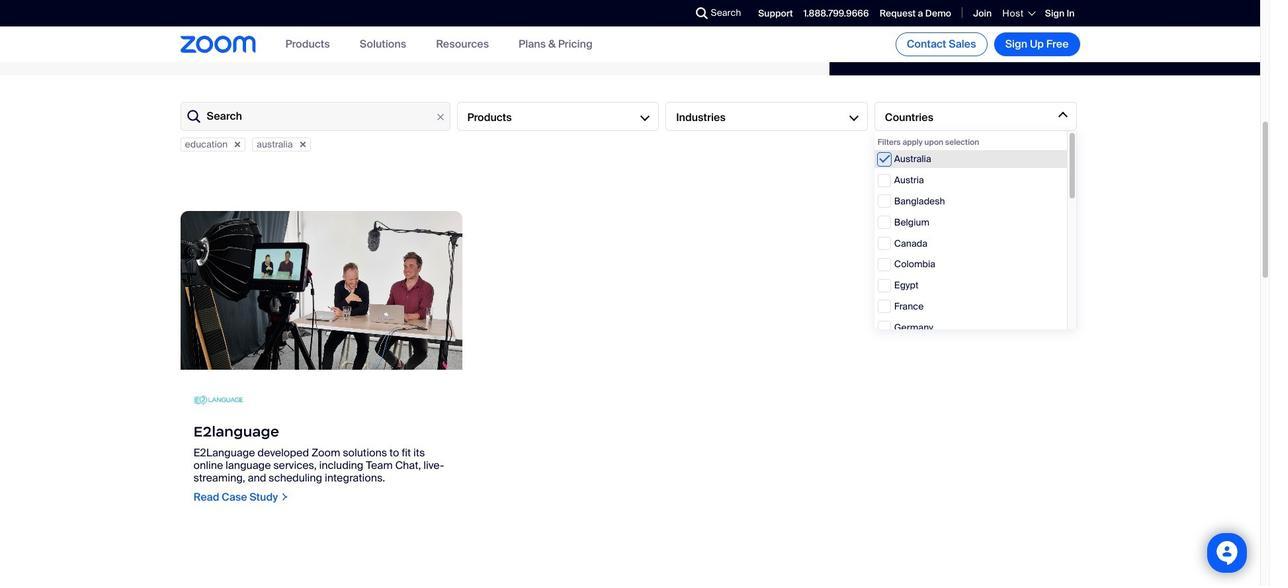 Task type: describe. For each thing, give the bounding box(es) containing it.
0 vertical spatial e2language image
[[180, 211, 463, 370]]

1 vertical spatial e2language image
[[194, 383, 243, 418]]



Task type: vqa. For each thing, say whether or not it's contained in the screenshot.
E2Language image to the top
yes



Task type: locate. For each thing, give the bounding box(es) containing it.
search image
[[696, 7, 708, 19], [696, 7, 708, 19]]

zoom logo image
[[180, 36, 256, 53]]

None text field
[[180, 102, 450, 131]]

None search field
[[648, 3, 699, 24]]

e2language image
[[180, 211, 463, 370], [194, 383, 243, 418]]

clear search image
[[433, 110, 448, 124]]



